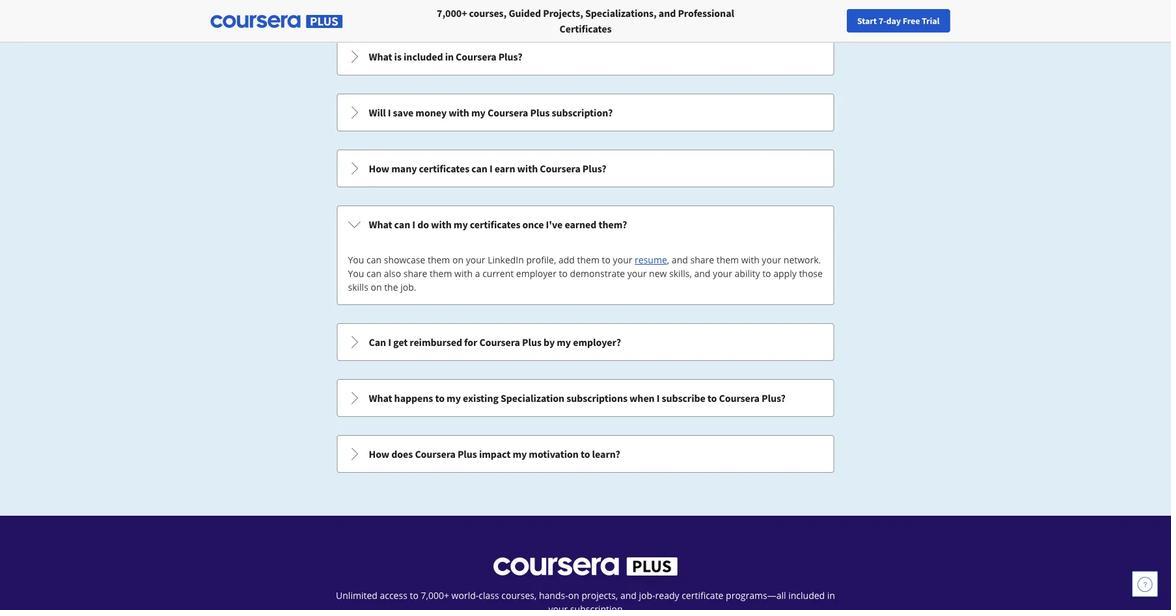 Task type: describe. For each thing, give the bounding box(es) containing it.
how does coursera plus impact my motivation to learn? button
[[338, 436, 834, 473]]

hands-
[[539, 590, 568, 603]]

coursera inside can i get reimbursed for coursera plus by my employer? dropdown button
[[480, 336, 520, 349]]

certificates inside dropdown button
[[419, 162, 470, 175]]

employer
[[516, 268, 557, 280]]

with for once
[[431, 218, 452, 231]]

coursera inside what happens to my existing specialization subscriptions when i subscribe to coursera plus? dropdown button
[[719, 392, 760, 405]]

1 you from the top
[[348, 254, 364, 266]]

courses, inside 7,000+ courses, guided projects, specializations, and professional certificates
[[469, 7, 507, 20]]

i inside how many certificates can i earn with coursera plus? dropdown button
[[490, 162, 493, 175]]

class
[[479, 590, 499, 603]]

ability
[[735, 268, 761, 280]]

start 7-day free trial button
[[847, 9, 951, 33]]

world-
[[452, 590, 479, 603]]

0 horizontal spatial plus?
[[499, 50, 523, 63]]

the
[[384, 281, 398, 294]]

how for how does coursera plus impact my motivation to learn?
[[369, 448, 390, 461]]

plus inside will i save money with my coursera plus subscription? "dropdown button"
[[531, 106, 550, 119]]

career
[[951, 15, 976, 27]]

certificate
[[682, 590, 724, 603]]

start 7-day free trial
[[858, 15, 940, 27]]

projects,
[[582, 590, 618, 603]]

to left apply
[[763, 268, 772, 280]]

them?
[[599, 218, 627, 231]]

also
[[384, 268, 401, 280]]

my for certificates
[[454, 218, 468, 231]]

can i get reimbursed for coursera plus by my employer? button
[[338, 324, 834, 361]]

what for what can i do with my certificates once i've earned them?
[[369, 218, 392, 231]]

once
[[523, 218, 544, 231]]

certificates inside dropdown button
[[470, 218, 521, 231]]

earned
[[565, 218, 597, 231]]

,
[[668, 254, 670, 266]]

you inside , and share them with your network. you can also share them with a current employer to demonstrate your new skills, and your ability to apply those skills on the job.
[[348, 268, 364, 280]]

specialization
[[501, 392, 565, 405]]

add
[[559, 254, 575, 266]]

your up apply
[[762, 254, 782, 266]]

what happens to my existing specialization subscriptions when i subscribe to coursera plus?
[[369, 392, 786, 405]]

what can i do with my certificates once i've earned them? button
[[338, 206, 834, 243]]

with left a
[[455, 268, 473, 280]]

subscription?
[[552, 106, 613, 119]]

do
[[418, 218, 429, 231]]

can inside how many certificates can i earn with coursera plus? dropdown button
[[472, 162, 488, 175]]

what for what is included in coursera plus?
[[369, 50, 392, 63]]

coursera plus image for courses,
[[211, 15, 343, 28]]

ready
[[656, 590, 680, 603]]

by
[[544, 336, 555, 349]]

is
[[394, 50, 402, 63]]

1 horizontal spatial on
[[453, 254, 464, 266]]

employer?
[[573, 336, 621, 349]]

what can i do with my certificates once i've earned them?
[[369, 218, 627, 231]]

access
[[380, 590, 408, 603]]

unlimited
[[336, 590, 378, 603]]

job-
[[639, 590, 656, 603]]

subscribe
[[662, 392, 706, 405]]

to right subscribe
[[708, 392, 717, 405]]

, and share them with your network. you can also share them with a current employer to demonstrate your new skills, and your ability to apply those skills on the job.
[[348, 254, 823, 294]]

with for plus
[[449, 106, 470, 119]]

to right happens
[[435, 392, 445, 405]]

them up ability
[[717, 254, 739, 266]]

can left showcase in the left top of the page
[[367, 254, 382, 266]]

plus inside can i get reimbursed for coursera plus by my employer? dropdown button
[[522, 336, 542, 349]]

to inside "unlimited access to 7,000+ world-class courses, hands-on projects, and job-ready certificate programs—all included in your subscription"
[[410, 590, 419, 603]]

new
[[932, 15, 949, 27]]

specializations,
[[586, 7, 657, 20]]

profile,
[[527, 254, 556, 266]]

coursera inside what is included in coursera plus? dropdown button
[[456, 50, 497, 63]]

2 vertical spatial plus?
[[762, 392, 786, 405]]

trial
[[922, 15, 940, 27]]

can
[[369, 336, 386, 349]]

can inside , and share them with your network. you can also share them with a current employer to demonstrate your new skills, and your ability to apply those skills on the job.
[[367, 268, 382, 280]]

in inside "unlimited access to 7,000+ world-class courses, hands-on projects, and job-ready certificate programs—all included in your subscription"
[[828, 590, 836, 603]]

get
[[393, 336, 408, 349]]

start
[[858, 15, 877, 27]]

earn
[[495, 162, 516, 175]]

demonstrate
[[570, 268, 625, 280]]

your up a
[[466, 254, 486, 266]]

with for you
[[742, 254, 760, 266]]

linkedin
[[488, 254, 524, 266]]

your inside "unlimited access to 7,000+ world-class courses, hands-on projects, and job-ready certificate programs—all included in your subscription"
[[549, 604, 568, 611]]

how does coursera plus impact my motivation to learn?
[[369, 448, 621, 461]]

many
[[392, 162, 417, 175]]

can i get reimbursed for coursera plus by my employer?
[[369, 336, 621, 349]]

in inside dropdown button
[[445, 50, 454, 63]]

free
[[903, 15, 921, 27]]

will i save money with my coursera plus subscription? button
[[338, 94, 834, 131]]

resume
[[635, 254, 668, 266]]

save
[[393, 106, 414, 119]]

existing
[[463, 392, 499, 405]]

your left ability
[[713, 268, 733, 280]]



Task type: locate. For each thing, give the bounding box(es) containing it.
can left 'earn'
[[472, 162, 488, 175]]

with inside how many certificates can i earn with coursera plus? dropdown button
[[518, 162, 538, 175]]

7,000+ up what is included in coursera plus?
[[437, 7, 467, 20]]

list
[[336, 0, 836, 475]]

my for coursera
[[472, 106, 486, 119]]

1 vertical spatial courses,
[[502, 590, 537, 603]]

i've
[[546, 218, 563, 231]]

2 vertical spatial plus
[[458, 448, 477, 461]]

reimbursed
[[410, 336, 462, 349]]

them up demonstrate
[[577, 254, 600, 266]]

0 vertical spatial certificates
[[419, 162, 470, 175]]

programs—all
[[726, 590, 787, 603]]

1 vertical spatial coursera plus image
[[494, 558, 678, 576]]

1 how from the top
[[369, 162, 390, 175]]

money
[[416, 106, 447, 119]]

0 horizontal spatial share
[[404, 268, 428, 280]]

i
[[388, 106, 391, 119], [490, 162, 493, 175], [413, 218, 416, 231], [388, 336, 391, 349], [657, 392, 660, 405]]

0 horizontal spatial included
[[404, 50, 443, 63]]

certificates
[[419, 162, 470, 175], [470, 218, 521, 231]]

coursera inside how does coursera plus impact my motivation to learn? dropdown button
[[415, 448, 456, 461]]

coursera up 'earn'
[[488, 106, 529, 119]]

to left learn?
[[581, 448, 590, 461]]

what left happens
[[369, 392, 392, 405]]

certificates right many
[[419, 162, 470, 175]]

7,000+ courses, guided projects, specializations, and professional certificates
[[437, 7, 735, 35]]

2 horizontal spatial plus?
[[762, 392, 786, 405]]

i inside what can i do with my certificates once i've earned them? dropdown button
[[413, 218, 416, 231]]

included inside "unlimited access to 7,000+ world-class courses, hands-on projects, and job-ready certificate programs—all included in your subscription"
[[789, 590, 825, 603]]

how inside dropdown button
[[369, 162, 390, 175]]

what inside dropdown button
[[369, 218, 392, 231]]

0 vertical spatial share
[[691, 254, 715, 266]]

coursera
[[456, 50, 497, 63], [488, 106, 529, 119], [540, 162, 581, 175], [480, 336, 520, 349], [719, 392, 760, 405], [415, 448, 456, 461]]

subscriptions
[[567, 392, 628, 405]]

skills
[[348, 281, 369, 294]]

0 vertical spatial courses,
[[469, 7, 507, 20]]

coursera inside will i save money with my coursera plus subscription? "dropdown button"
[[488, 106, 529, 119]]

showcase
[[384, 254, 426, 266]]

to inside dropdown button
[[581, 448, 590, 461]]

how
[[369, 162, 390, 175], [369, 448, 390, 461]]

resume link
[[635, 254, 668, 266]]

how for how many certificates can i earn with coursera plus?
[[369, 162, 390, 175]]

in
[[445, 50, 454, 63], [828, 590, 836, 603]]

how many certificates can i earn with coursera plus? button
[[338, 150, 834, 187]]

my inside dropdown button
[[513, 448, 527, 461]]

on inside "unlimited access to 7,000+ world-class courses, hands-on projects, and job-ready certificate programs—all included in your subscription"
[[568, 590, 580, 603]]

current
[[483, 268, 514, 280]]

network.
[[784, 254, 822, 266]]

with
[[449, 106, 470, 119], [518, 162, 538, 175], [431, 218, 452, 231], [742, 254, 760, 266], [455, 268, 473, 280]]

when
[[630, 392, 655, 405]]

0 horizontal spatial coursera plus image
[[211, 15, 343, 28]]

your
[[913, 15, 930, 27], [466, 254, 486, 266], [613, 254, 633, 266], [762, 254, 782, 266], [628, 268, 647, 280], [713, 268, 733, 280], [549, 604, 568, 611]]

courses, right class
[[502, 590, 537, 603]]

certificates up linkedin
[[470, 218, 521, 231]]

my right 'by' at the left bottom of page
[[557, 336, 571, 349]]

0 vertical spatial plus?
[[499, 50, 523, 63]]

0 vertical spatial how
[[369, 162, 390, 175]]

plus
[[531, 106, 550, 119], [522, 336, 542, 349], [458, 448, 477, 461]]

7,000+ inside "unlimited access to 7,000+ world-class courses, hands-on projects, and job-ready certificate programs—all included in your subscription"
[[421, 590, 449, 603]]

1 horizontal spatial share
[[691, 254, 715, 266]]

projects,
[[543, 7, 584, 20]]

what
[[369, 50, 392, 63], [369, 218, 392, 231], [369, 392, 392, 405]]

0 vertical spatial on
[[453, 254, 464, 266]]

1 vertical spatial how
[[369, 448, 390, 461]]

them right showcase in the left top of the page
[[428, 254, 450, 266]]

for
[[464, 336, 478, 349]]

courses, inside "unlimited access to 7,000+ world-class courses, hands-on projects, and job-ready certificate programs—all included in your subscription"
[[502, 590, 537, 603]]

i left 'earn'
[[490, 162, 493, 175]]

help center image
[[1138, 577, 1154, 593]]

with right the money
[[449, 106, 470, 119]]

unlimited access to 7,000+ world-class courses, hands-on projects, and job-ready certificate programs—all included in your subscription
[[336, 590, 836, 611]]

2 vertical spatial what
[[369, 392, 392, 405]]

my right impact
[[513, 448, 527, 461]]

included
[[404, 50, 443, 63], [789, 590, 825, 603]]

my right 'do'
[[454, 218, 468, 231]]

my inside "dropdown button"
[[472, 106, 486, 119]]

7-
[[879, 15, 887, 27]]

1 horizontal spatial coursera plus image
[[494, 558, 678, 576]]

will
[[369, 106, 386, 119]]

1 vertical spatial what
[[369, 218, 392, 231]]

2 what from the top
[[369, 218, 392, 231]]

motivation
[[529, 448, 579, 461]]

with up ability
[[742, 254, 760, 266]]

day
[[887, 15, 902, 27]]

coursera right subscribe
[[719, 392, 760, 405]]

skills,
[[670, 268, 692, 280]]

my
[[472, 106, 486, 119], [454, 218, 468, 231], [557, 336, 571, 349], [447, 392, 461, 405], [513, 448, 527, 461]]

your left resume link
[[613, 254, 633, 266]]

can left also
[[367, 268, 382, 280]]

job.
[[401, 281, 417, 294]]

certificates
[[560, 22, 612, 35]]

1 vertical spatial in
[[828, 590, 836, 603]]

what for what happens to my existing specialization subscriptions when i subscribe to coursera plus?
[[369, 392, 392, 405]]

can left 'do'
[[394, 218, 411, 231]]

plus left subscription?
[[531, 106, 550, 119]]

2 you from the top
[[348, 268, 364, 280]]

with right 'earn'
[[518, 162, 538, 175]]

a
[[475, 268, 480, 280]]

on inside , and share them with your network. you can also share them with a current employer to demonstrate your new skills, and your ability to apply those skills on the job.
[[371, 281, 382, 294]]

coursera right does
[[415, 448, 456, 461]]

courses,
[[469, 7, 507, 20], [502, 590, 537, 603]]

professional
[[678, 7, 735, 20]]

them left a
[[430, 268, 452, 280]]

what happens to my existing specialization subscriptions when i subscribe to coursera plus? button
[[338, 380, 834, 417]]

included right the is
[[404, 50, 443, 63]]

3 what from the top
[[369, 392, 392, 405]]

1 vertical spatial 7,000+
[[421, 590, 449, 603]]

can inside what can i do with my certificates once i've earned them? dropdown button
[[394, 218, 411, 231]]

7,000+ inside 7,000+ courses, guided projects, specializations, and professional certificates
[[437, 7, 467, 20]]

your down resume link
[[628, 268, 647, 280]]

new
[[650, 268, 667, 280]]

on up subscription at the bottom of the page
[[568, 590, 580, 603]]

find your new career
[[894, 15, 976, 27]]

does
[[392, 448, 413, 461]]

share
[[691, 254, 715, 266], [404, 268, 428, 280]]

i right the when
[[657, 392, 660, 405]]

to
[[602, 254, 611, 266], [559, 268, 568, 280], [763, 268, 772, 280], [435, 392, 445, 405], [708, 392, 717, 405], [581, 448, 590, 461], [410, 590, 419, 603]]

my inside dropdown button
[[454, 218, 468, 231]]

can
[[472, 162, 488, 175], [394, 218, 411, 231], [367, 254, 382, 266], [367, 268, 382, 280]]

how many certificates can i earn with coursera plus?
[[369, 162, 607, 175]]

coursera right 'earn'
[[540, 162, 581, 175]]

plus inside how does coursera plus impact my motivation to learn? dropdown button
[[458, 448, 477, 461]]

courses, left guided
[[469, 7, 507, 20]]

0 vertical spatial coursera plus image
[[211, 15, 343, 28]]

on left the
[[371, 281, 382, 294]]

and inside 7,000+ courses, guided projects, specializations, and professional certificates
[[659, 7, 676, 20]]

1 horizontal spatial plus?
[[583, 162, 607, 175]]

your right find
[[913, 15, 930, 27]]

guided
[[509, 7, 541, 20]]

0 vertical spatial included
[[404, 50, 443, 63]]

your down hands-
[[549, 604, 568, 611]]

1 vertical spatial you
[[348, 268, 364, 280]]

coursera right 'for' at the bottom left of page
[[480, 336, 520, 349]]

plus left impact
[[458, 448, 477, 461]]

and right skills,
[[695, 268, 711, 280]]

i left get
[[388, 336, 391, 349]]

1 vertical spatial plus
[[522, 336, 542, 349]]

1 vertical spatial certificates
[[470, 218, 521, 231]]

and inside "unlimited access to 7,000+ world-class courses, hands-on projects, and job-ready certificate programs—all included in your subscription"
[[621, 590, 637, 603]]

i inside will i save money with my coursera plus subscription? "dropdown button"
[[388, 106, 391, 119]]

how left many
[[369, 162, 390, 175]]

apply
[[774, 268, 797, 280]]

0 vertical spatial 7,000+
[[437, 7, 467, 20]]

my right the money
[[472, 106, 486, 119]]

my left 'existing'
[[447, 392, 461, 405]]

find your new career link
[[888, 13, 982, 29]]

to right the access
[[410, 590, 419, 603]]

coursera up 'will i save money with my coursera plus subscription?'
[[456, 50, 497, 63]]

what left the is
[[369, 50, 392, 63]]

and left professional
[[659, 7, 676, 20]]

1 horizontal spatial included
[[789, 590, 825, 603]]

i left 'do'
[[413, 218, 416, 231]]

what left 'do'
[[369, 218, 392, 231]]

2 vertical spatial on
[[568, 590, 580, 603]]

share up skills,
[[691, 254, 715, 266]]

coursera plus image for access
[[494, 558, 678, 576]]

what is included in coursera plus?
[[369, 50, 523, 63]]

0 horizontal spatial on
[[371, 281, 382, 294]]

7,000+
[[437, 7, 467, 20], [421, 590, 449, 603]]

with inside what can i do with my certificates once i've earned them? dropdown button
[[431, 218, 452, 231]]

i right will
[[388, 106, 391, 119]]

happens
[[394, 392, 433, 405]]

1 what from the top
[[369, 50, 392, 63]]

1 vertical spatial included
[[789, 590, 825, 603]]

included right programs—all
[[789, 590, 825, 603]]

them
[[428, 254, 450, 266], [577, 254, 600, 266], [717, 254, 739, 266], [430, 268, 452, 280]]

0 horizontal spatial in
[[445, 50, 454, 63]]

find
[[894, 15, 911, 27]]

subscription
[[571, 604, 623, 611]]

0 vertical spatial you
[[348, 254, 364, 266]]

share up job.
[[404, 268, 428, 280]]

i inside can i get reimbursed for coursera plus by my employer? dropdown button
[[388, 336, 391, 349]]

to up demonstrate
[[602, 254, 611, 266]]

2 horizontal spatial on
[[568, 590, 580, 603]]

None search field
[[179, 8, 492, 34]]

coursera plus image
[[211, 15, 343, 28], [494, 558, 678, 576]]

and right ,
[[672, 254, 688, 266]]

0 vertical spatial in
[[445, 50, 454, 63]]

impact
[[479, 448, 511, 461]]

will i save money with my coursera plus subscription?
[[369, 106, 613, 119]]

1 horizontal spatial in
[[828, 590, 836, 603]]

1 vertical spatial plus?
[[583, 162, 607, 175]]

to down add
[[559, 268, 568, 280]]

list containing what is included in coursera plus?
[[336, 0, 836, 475]]

1 vertical spatial on
[[371, 281, 382, 294]]

and left job-
[[621, 590, 637, 603]]

you can showcase them on your linkedin profile, add them to your resume
[[348, 254, 668, 266]]

learn?
[[592, 448, 621, 461]]

what is included in coursera plus? button
[[338, 38, 834, 75]]

on
[[453, 254, 464, 266], [371, 281, 382, 294], [568, 590, 580, 603]]

coursera inside how many certificates can i earn with coursera plus? dropdown button
[[540, 162, 581, 175]]

plus left 'by' at the left bottom of page
[[522, 336, 542, 349]]

on left linkedin
[[453, 254, 464, 266]]

those
[[799, 268, 823, 280]]

2 how from the top
[[369, 448, 390, 461]]

my for motivation
[[513, 448, 527, 461]]

how left does
[[369, 448, 390, 461]]

0 vertical spatial plus
[[531, 106, 550, 119]]

included inside dropdown button
[[404, 50, 443, 63]]

i inside what happens to my existing specialization subscriptions when i subscribe to coursera plus? dropdown button
[[657, 392, 660, 405]]

with inside will i save money with my coursera plus subscription? "dropdown button"
[[449, 106, 470, 119]]

1 vertical spatial share
[[404, 268, 428, 280]]

how inside dropdown button
[[369, 448, 390, 461]]

0 vertical spatial what
[[369, 50, 392, 63]]

with right 'do'
[[431, 218, 452, 231]]

7,000+ left world-
[[421, 590, 449, 603]]



Task type: vqa. For each thing, say whether or not it's contained in the screenshot.
The 'Problem' associated with Cybersecurity Professional
no



